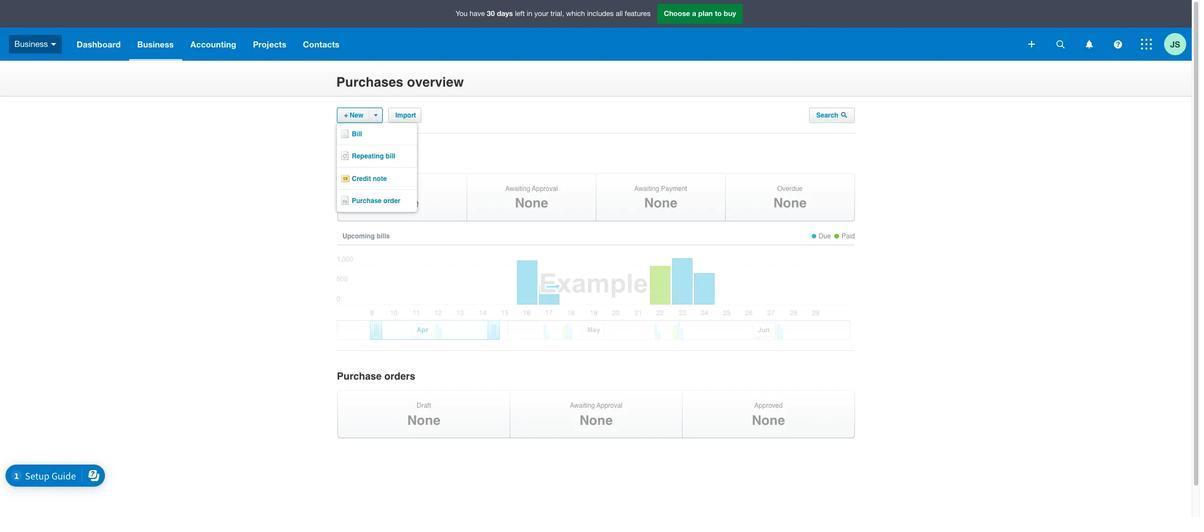 Task type: describe. For each thing, give the bounding box(es) containing it.
orders
[[384, 370, 415, 382]]

have
[[470, 10, 485, 18]]

awaiting approval none for payment
[[505, 185, 558, 211]]

bill link
[[337, 123, 417, 145]]

dashboard link
[[68, 28, 129, 61]]

purchases
[[336, 75, 403, 90]]

import
[[395, 112, 416, 119]]

repeating bill
[[352, 153, 395, 160]]

credit note link
[[337, 168, 417, 190]]

all
[[616, 10, 623, 18]]

you
[[456, 10, 468, 18]]

bills
[[337, 153, 358, 165]]

plan
[[698, 9, 713, 18]]

which
[[566, 10, 585, 18]]

projects button
[[245, 28, 295, 61]]

new
[[350, 112, 363, 119]]

+ new link
[[337, 108, 383, 123]]

contacts
[[303, 39, 340, 49]]

search link
[[809, 108, 855, 123]]

awaiting for none
[[570, 402, 595, 410]]

credit note
[[352, 175, 387, 183]]

to
[[715, 9, 722, 18]]

navigation containing dashboard
[[68, 28, 1021, 61]]

buy
[[724, 9, 736, 18]]

js button
[[1164, 28, 1192, 61]]

approval for none
[[596, 402, 622, 410]]

purchase order link
[[337, 190, 417, 212]]

+ new
[[344, 112, 363, 119]]

left
[[515, 10, 525, 18]]

awaiting payment none
[[634, 185, 687, 211]]

approved none
[[752, 402, 785, 428]]

js
[[1170, 39, 1180, 49]]

1 business button from the left
[[0, 28, 68, 61]]

30
[[487, 9, 495, 18]]

business inside 'navigation'
[[137, 39, 174, 49]]

draft for none
[[417, 402, 431, 410]]

draft none for none
[[407, 402, 440, 428]]

credit
[[352, 175, 371, 183]]

awaiting approval none for none
[[570, 402, 622, 428]]

accounting button
[[182, 28, 245, 61]]

purchase orders
[[337, 370, 415, 382]]

note
[[373, 175, 387, 183]]

banner containing js
[[0, 0, 1192, 61]]

+
[[344, 112, 348, 119]]

awaiting inside awaiting payment none
[[634, 185, 659, 193]]

your
[[534, 10, 548, 18]]

trial,
[[550, 10, 564, 18]]

you have 30 days left in your trial, which includes all features
[[456, 9, 651, 18]]

import link
[[388, 108, 421, 123]]



Task type: vqa. For each thing, say whether or not it's contained in the screenshot.
orders
yes



Task type: locate. For each thing, give the bounding box(es) containing it.
0 horizontal spatial awaiting
[[505, 185, 530, 193]]

business button
[[0, 28, 68, 61], [129, 28, 182, 61]]

svg image
[[51, 43, 56, 46]]

1 horizontal spatial awaiting approval none
[[570, 402, 622, 428]]

approval for payment
[[532, 185, 558, 193]]

awaiting
[[505, 185, 530, 193], [634, 185, 659, 193], [570, 402, 595, 410]]

draft for payment
[[395, 185, 409, 193]]

upcoming bills
[[342, 232, 390, 240]]

overview
[[407, 75, 464, 90]]

0 vertical spatial purchase
[[352, 197, 382, 205]]

search image
[[841, 112, 848, 118]]

purchase for purchase orders
[[337, 370, 382, 382]]

banner
[[0, 0, 1192, 61]]

bills
[[377, 232, 390, 240]]

purchase order
[[352, 197, 400, 205]]

0 vertical spatial draft none
[[386, 185, 419, 211]]

features
[[625, 10, 651, 18]]

0 horizontal spatial business
[[14, 39, 48, 48]]

svg image
[[1141, 39, 1152, 50], [1056, 40, 1064, 48], [1085, 40, 1093, 48], [1114, 40, 1122, 48], [1028, 41, 1035, 47]]

draft
[[395, 185, 409, 193], [417, 402, 431, 410]]

0 vertical spatial draft
[[395, 185, 409, 193]]

purchases overview
[[336, 75, 464, 90]]

2 business button from the left
[[129, 28, 182, 61]]

none inside awaiting payment none
[[644, 195, 677, 211]]

1 horizontal spatial business button
[[129, 28, 182, 61]]

repeating bill link
[[337, 145, 417, 168]]

approved
[[754, 402, 783, 410]]

in
[[527, 10, 532, 18]]

includes
[[587, 10, 614, 18]]

choose
[[664, 9, 690, 18]]

1 vertical spatial approval
[[596, 402, 622, 410]]

upcoming
[[342, 232, 375, 240]]

1 horizontal spatial approval
[[596, 402, 622, 410]]

2 horizontal spatial awaiting
[[634, 185, 659, 193]]

draft none
[[386, 185, 419, 211], [407, 402, 440, 428]]

a
[[692, 9, 696, 18]]

0 vertical spatial awaiting approval none
[[505, 185, 558, 211]]

paid
[[842, 232, 855, 240]]

due
[[819, 232, 831, 240]]

none
[[386, 195, 419, 211], [515, 195, 548, 211], [644, 195, 677, 211], [773, 195, 807, 211], [407, 413, 440, 428], [580, 413, 613, 428], [752, 413, 785, 428]]

business
[[14, 39, 48, 48], [137, 39, 174, 49]]

0 horizontal spatial awaiting approval none
[[505, 185, 558, 211]]

1 horizontal spatial awaiting
[[570, 402, 595, 410]]

1 horizontal spatial business
[[137, 39, 174, 49]]

bill
[[352, 130, 362, 138]]

0 vertical spatial approval
[[532, 185, 558, 193]]

awaiting approval none
[[505, 185, 558, 211], [570, 402, 622, 428]]

order
[[383, 197, 400, 205]]

days
[[497, 9, 513, 18]]

1 vertical spatial awaiting approval none
[[570, 402, 622, 428]]

projects
[[253, 39, 286, 49]]

bill
[[386, 153, 395, 160]]

accounting
[[190, 39, 236, 49]]

purchase down credit note
[[352, 197, 382, 205]]

search
[[816, 112, 840, 119]]

draft none down 'note'
[[386, 185, 419, 211]]

overdue
[[777, 185, 803, 193]]

draft none for payment
[[386, 185, 419, 211]]

payment
[[661, 185, 687, 193]]

purchase
[[352, 197, 382, 205], [337, 370, 382, 382]]

purchase for purchase order
[[352, 197, 382, 205]]

purchase left "orders"
[[337, 370, 382, 382]]

repeating
[[352, 153, 384, 160]]

0 horizontal spatial draft
[[395, 185, 409, 193]]

overdue none
[[773, 185, 807, 211]]

1 vertical spatial purchase
[[337, 370, 382, 382]]

0 horizontal spatial approval
[[532, 185, 558, 193]]

dashboard
[[77, 39, 121, 49]]

1 vertical spatial draft none
[[407, 402, 440, 428]]

1 vertical spatial draft
[[417, 402, 431, 410]]

0 horizontal spatial business button
[[0, 28, 68, 61]]

awaiting for payment
[[505, 185, 530, 193]]

draft none down "orders"
[[407, 402, 440, 428]]

choose a plan to buy
[[664, 9, 736, 18]]

approval
[[532, 185, 558, 193], [596, 402, 622, 410]]

1 horizontal spatial draft
[[417, 402, 431, 410]]

navigation
[[68, 28, 1021, 61]]

contacts button
[[295, 28, 348, 61]]



